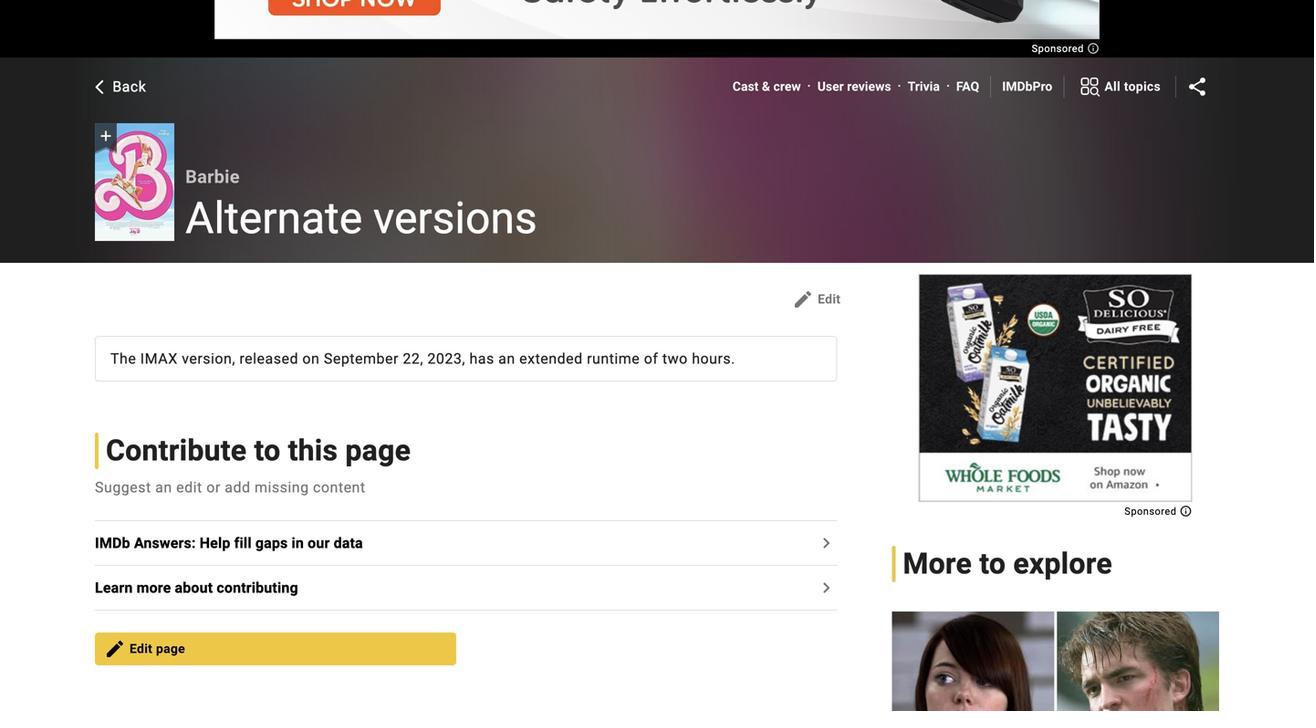 Task type: vqa. For each thing, say whether or not it's contained in the screenshot.
the leftmost Friends: The Complete Series image
no



Task type: describe. For each thing, give the bounding box(es) containing it.
imdbpro button
[[1003, 78, 1053, 96]]

to for contribute
[[254, 434, 281, 468]]

the imax version, released on september 22, 2023, has an extended runtime of two hours.
[[110, 350, 736, 367]]

learn more about contributing button
[[95, 577, 309, 599]]

edit page button
[[95, 633, 456, 665]]

fill
[[234, 534, 252, 552]]

arrow left image
[[91, 78, 108, 95]]

all topics
[[1105, 79, 1161, 94]]

edit for edit
[[818, 291, 841, 307]]

has
[[470, 350, 495, 367]]

alternate
[[185, 193, 363, 244]]

categories image
[[1079, 76, 1101, 98]]

contributing
[[217, 579, 298, 597]]

back
[[112, 78, 146, 95]]

add
[[225, 479, 251, 496]]

add image
[[97, 127, 115, 145]]

go to learn more about contributing image
[[816, 577, 837, 599]]

gaps
[[255, 534, 288, 552]]

hours.
[[692, 350, 736, 367]]

edit image for edit
[[793, 288, 814, 310]]

trivia button
[[908, 78, 940, 96]]

help
[[200, 534, 231, 552]]

reviews
[[847, 79, 892, 94]]

barbie image
[[95, 123, 174, 241]]

or
[[207, 479, 221, 496]]

more
[[137, 579, 171, 597]]

our
[[308, 534, 330, 552]]

this
[[288, 434, 338, 468]]

imax
[[140, 350, 178, 367]]

0 horizontal spatial an
[[155, 479, 172, 496]]

go to imdb answers: help fill gaps in our data image
[[816, 532, 837, 554]]

all
[[1105, 79, 1121, 94]]

version,
[[182, 350, 235, 367]]

suggest
[[95, 479, 151, 496]]

imdb answers: help fill gaps in our data button
[[95, 532, 374, 554]]

1 horizontal spatial group
[[892, 612, 1220, 711]]

0 vertical spatial group
[[95, 123, 174, 241]]

faq
[[957, 79, 980, 94]]

missing
[[255, 479, 309, 496]]

of
[[644, 350, 659, 367]]

edit image for edit page
[[104, 638, 126, 660]]

suggest an edit or add missing content
[[95, 479, 366, 496]]

faq button
[[957, 78, 980, 96]]

cast
[[733, 79, 759, 94]]

user
[[818, 79, 844, 94]]

answers:
[[134, 534, 196, 552]]

&
[[762, 79, 771, 94]]

crew
[[774, 79, 801, 94]]

explore
[[1014, 547, 1113, 581]]

contribute
[[106, 434, 247, 468]]

data
[[334, 534, 363, 552]]

cast & crew button
[[733, 78, 801, 96]]



Task type: locate. For each thing, give the bounding box(es) containing it.
1 horizontal spatial an
[[499, 350, 516, 367]]

edit inside button
[[130, 641, 153, 656]]

extended
[[520, 350, 583, 367]]

page up content
[[345, 434, 411, 468]]

0 horizontal spatial to
[[254, 434, 281, 468]]

back button
[[91, 76, 146, 98]]

share on social media image
[[1187, 76, 1209, 98]]

sponsored for topmost sponsored content 'section'
[[1032, 43, 1087, 54]]

imdb
[[95, 534, 130, 552]]

released
[[240, 350, 298, 367]]

imdbpro
[[1003, 79, 1053, 94]]

0 vertical spatial page
[[345, 434, 411, 468]]

more
[[903, 547, 972, 581]]

versions
[[373, 193, 537, 244]]

in
[[292, 534, 304, 552]]

production art image
[[892, 612, 1220, 711]]

1 horizontal spatial edit
[[818, 291, 841, 307]]

1 vertical spatial page
[[156, 641, 185, 656]]

edit
[[818, 291, 841, 307], [130, 641, 153, 656]]

0 horizontal spatial sponsored
[[1032, 43, 1087, 54]]

edit for edit page
[[130, 641, 153, 656]]

edit image inside button
[[104, 638, 126, 660]]

1 vertical spatial edit image
[[104, 638, 126, 660]]

user reviews button
[[818, 78, 892, 96]]

an left edit
[[155, 479, 172, 496]]

edit button
[[785, 285, 848, 314]]

learn
[[95, 579, 133, 597]]

an
[[499, 350, 516, 367], [155, 479, 172, 496]]

an right has
[[499, 350, 516, 367]]

trivia
[[908, 79, 940, 94]]

sponsored content section
[[215, 0, 1100, 54], [919, 274, 1193, 517]]

1 vertical spatial to
[[980, 547, 1006, 581]]

to for more
[[980, 547, 1006, 581]]

contribute to this page
[[106, 434, 411, 468]]

user reviews
[[818, 79, 892, 94]]

edit image inside 'button'
[[793, 288, 814, 310]]

the
[[110, 350, 136, 367]]

1 horizontal spatial to
[[980, 547, 1006, 581]]

all topics button
[[1065, 72, 1176, 101]]

alternate versions
[[185, 193, 537, 244]]

to
[[254, 434, 281, 468], [980, 547, 1006, 581]]

group
[[95, 123, 174, 241], [892, 612, 1220, 711]]

1 vertical spatial edit
[[130, 641, 153, 656]]

1 horizontal spatial sponsored
[[1125, 506, 1180, 517]]

to right more
[[980, 547, 1006, 581]]

0 vertical spatial an
[[499, 350, 516, 367]]

cast & crew
[[733, 79, 801, 94]]

0 vertical spatial to
[[254, 434, 281, 468]]

0 horizontal spatial page
[[156, 641, 185, 656]]

page
[[345, 434, 411, 468], [156, 641, 185, 656]]

september
[[324, 350, 399, 367]]

page inside edit page button
[[156, 641, 185, 656]]

page down more
[[156, 641, 185, 656]]

edit image
[[793, 288, 814, 310], [104, 638, 126, 660]]

0 vertical spatial sponsored
[[1032, 43, 1087, 54]]

on
[[303, 350, 320, 367]]

1 vertical spatial an
[[155, 479, 172, 496]]

barbie
[[185, 166, 240, 188]]

learn more about contributing
[[95, 579, 298, 597]]

edit inside 'button'
[[818, 291, 841, 307]]

to up missing
[[254, 434, 281, 468]]

0 vertical spatial edit
[[818, 291, 841, 307]]

topics
[[1125, 79, 1161, 94]]

about
[[175, 579, 213, 597]]

sponsored
[[1032, 43, 1087, 54], [1125, 506, 1180, 517]]

22,
[[403, 350, 424, 367]]

0 vertical spatial edit image
[[793, 288, 814, 310]]

1 vertical spatial sponsored content section
[[919, 274, 1193, 517]]

0 horizontal spatial group
[[95, 123, 174, 241]]

1 vertical spatial sponsored
[[1125, 506, 1180, 517]]

content
[[313, 479, 366, 496]]

imdb answers: help fill gaps in our data
[[95, 534, 363, 552]]

0 vertical spatial sponsored content section
[[215, 0, 1100, 54]]

sponsored for bottommost sponsored content 'section'
[[1125, 506, 1180, 517]]

0 horizontal spatial edit
[[130, 641, 153, 656]]

1 horizontal spatial edit image
[[793, 288, 814, 310]]

1 horizontal spatial page
[[345, 434, 411, 468]]

1 vertical spatial group
[[892, 612, 1220, 711]]

runtime
[[587, 350, 640, 367]]

more to explore
[[903, 547, 1113, 581]]

two
[[663, 350, 688, 367]]

0 horizontal spatial edit image
[[104, 638, 126, 660]]

edit page
[[130, 641, 185, 656]]

edit
[[176, 479, 202, 496]]

2023,
[[428, 350, 466, 367]]



